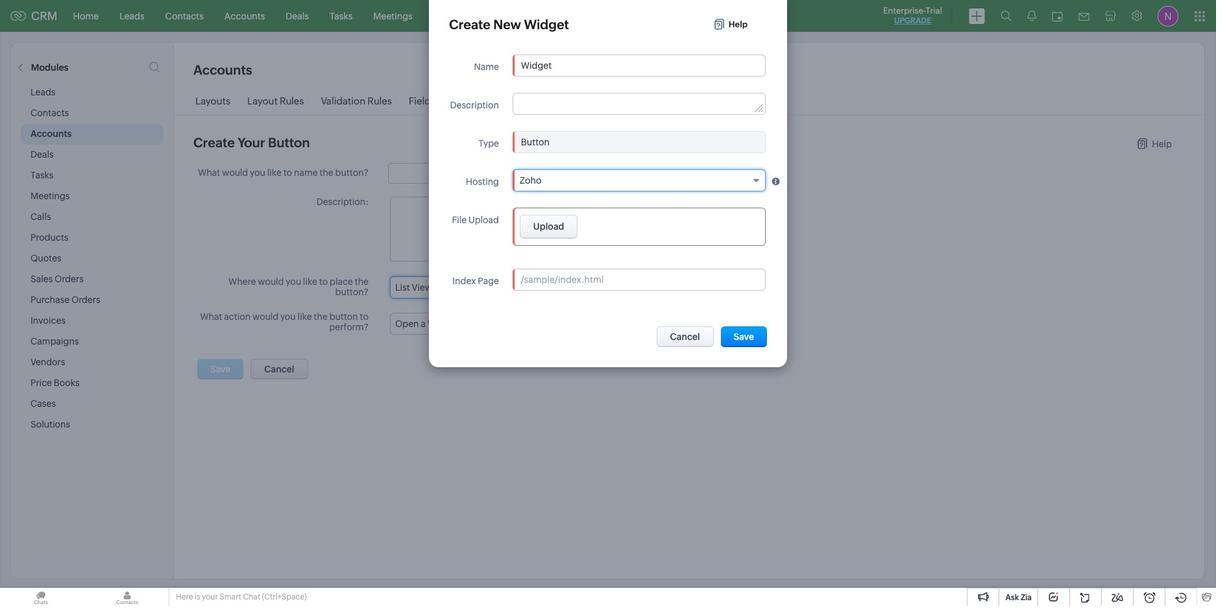 Task type: locate. For each thing, give the bounding box(es) containing it.
0 horizontal spatial upload
[[469, 215, 499, 225]]

upload down zoho
[[534, 221, 565, 232]]

the inside where would you like to place the button?
[[355, 277, 369, 287]]

button? up the button
[[335, 287, 369, 297]]

home link
[[63, 0, 109, 31]]

the right the name
[[320, 167, 334, 178]]

vendors
[[31, 357, 65, 368]]

sales orders
[[31, 274, 84, 284]]

0 horizontal spatial rules
[[280, 95, 304, 106]]

action
[[224, 312, 251, 322]]

1 horizontal spatial help
[[1153, 139, 1173, 149]]

would right "action"
[[253, 312, 279, 322]]

leads
[[120, 11, 145, 21], [31, 87, 56, 97]]

crm link
[[10, 9, 58, 23]]

tasks right deals link
[[330, 11, 353, 21]]

validation rules
[[321, 95, 392, 106]]

tasks
[[330, 11, 353, 21], [31, 170, 54, 181]]

tasks link
[[319, 0, 363, 31]]

0 vertical spatial help
[[729, 19, 748, 29]]

help
[[729, 19, 748, 29], [1153, 139, 1173, 149]]

record locking configuration
[[452, 95, 589, 106]]

calls up products
[[31, 212, 51, 222]]

like left place
[[303, 277, 318, 287]]

rules right validation
[[368, 95, 392, 106]]

the inside what action would you like the button to perform?
[[314, 312, 328, 322]]

would right "where"
[[258, 277, 284, 287]]

to left the name
[[284, 167, 292, 178]]

what down create your button
[[198, 167, 220, 178]]

page
[[478, 276, 499, 286]]

0 vertical spatial orders
[[55, 274, 84, 284]]

orders up purchase orders
[[55, 274, 84, 284]]

tasks up products
[[31, 170, 54, 181]]

to inside where would you like to place the button?
[[319, 277, 328, 287]]

upload
[[469, 215, 499, 225], [534, 221, 565, 232]]

the for place
[[355, 277, 369, 287]]

what left "action"
[[200, 312, 222, 322]]

2 rules from the left
[[368, 95, 392, 106]]

rules
[[280, 95, 304, 106], [368, 95, 392, 106]]

cases
[[31, 399, 56, 409]]

services link
[[688, 0, 745, 31]]

0 horizontal spatial tasks
[[31, 170, 54, 181]]

1 button? from the top
[[335, 167, 369, 178]]

products
[[31, 232, 68, 243]]

1 horizontal spatial calls
[[434, 11, 454, 21]]

2 button? from the top
[[335, 287, 369, 297]]

like for name
[[267, 167, 282, 178]]

0 vertical spatial what
[[198, 167, 220, 178]]

1 vertical spatial leads
[[31, 87, 56, 97]]

0 vertical spatial meetings
[[374, 11, 413, 21]]

where would you like to place the button?
[[229, 277, 369, 297]]

campaigns
[[31, 336, 79, 347]]

button?
[[335, 167, 369, 178], [335, 287, 369, 297]]

like left the name
[[267, 167, 282, 178]]

1 vertical spatial meetings
[[31, 191, 70, 201]]

quotes
[[31, 253, 61, 264]]

0 vertical spatial like
[[267, 167, 282, 178]]

0 vertical spatial would
[[222, 167, 248, 178]]

analytics link
[[518, 0, 578, 31]]

meetings
[[374, 11, 413, 21], [31, 191, 70, 201]]

1 vertical spatial orders
[[71, 295, 100, 305]]

analytics
[[529, 11, 567, 21]]

0 horizontal spatial meetings
[[31, 191, 70, 201]]

like down where would you like to place the button?
[[298, 312, 312, 322]]

leads right home link
[[120, 11, 145, 21]]

purchase
[[31, 295, 70, 305]]

what for what would you like to name the button?
[[198, 167, 220, 178]]

sales
[[31, 274, 53, 284]]

create menu element
[[962, 0, 994, 31]]

the right place
[[355, 277, 369, 287]]

like inside where would you like to place the button?
[[303, 277, 318, 287]]

None text field
[[514, 94, 766, 114]]

you down create your button
[[250, 167, 266, 178]]

1 vertical spatial button?
[[335, 287, 369, 297]]

price
[[31, 378, 52, 388]]

type
[[479, 138, 499, 149]]

0 vertical spatial calls
[[434, 11, 454, 21]]

name
[[474, 62, 499, 72]]

1 vertical spatial what
[[200, 312, 222, 322]]

to inside what action would you like the button to perform?
[[360, 312, 369, 322]]

None text field
[[514, 55, 766, 76], [514, 132, 766, 153], [388, 163, 626, 184], [390, 197, 624, 262], [514, 55, 766, 76], [514, 132, 766, 153], [388, 163, 626, 184], [390, 197, 624, 262]]

1 horizontal spatial leads
[[120, 11, 145, 21]]

1 vertical spatial tasks
[[31, 170, 54, 181]]

contacts link
[[155, 0, 214, 31]]

search image
[[1001, 10, 1012, 21]]

what inside what action would you like the button to perform?
[[200, 312, 222, 322]]

here is your smart chat (ctrl+space)
[[176, 593, 307, 602]]

mails element
[[1071, 1, 1098, 31]]

0 horizontal spatial help
[[729, 19, 748, 29]]

2 horizontal spatial to
[[360, 312, 369, 322]]

None button
[[251, 359, 308, 380]]

1 vertical spatial deals
[[31, 149, 54, 160]]

1 horizontal spatial deals
[[286, 11, 309, 21]]

1 vertical spatial create
[[194, 135, 235, 150]]

deals
[[286, 11, 309, 21], [31, 149, 54, 160]]

1 horizontal spatial contacts
[[165, 11, 204, 21]]

1 vertical spatial would
[[258, 277, 284, 287]]

button? up 'description:'
[[335, 167, 369, 178]]

1 horizontal spatial rules
[[368, 95, 392, 106]]

2 vertical spatial would
[[253, 312, 279, 322]]

profile element
[[1151, 0, 1187, 31]]

meetings left calls link
[[374, 11, 413, 21]]

0 horizontal spatial calls
[[31, 212, 51, 222]]

2 vertical spatial like
[[298, 312, 312, 322]]

file upload upload
[[452, 215, 565, 232]]

0 vertical spatial accounts
[[225, 11, 265, 21]]

what would you like to name the button?
[[198, 167, 369, 178]]

rules for validation rules
[[368, 95, 392, 106]]

would down your
[[222, 167, 248, 178]]

0 vertical spatial to
[[284, 167, 292, 178]]

0 horizontal spatial create
[[194, 135, 235, 150]]

1 rules from the left
[[280, 95, 304, 106]]

calls link
[[423, 0, 464, 31]]

create new widget
[[449, 17, 569, 32]]

1 vertical spatial you
[[286, 277, 301, 287]]

create left new
[[449, 17, 491, 32]]

contacts down modules
[[31, 108, 69, 118]]

modules
[[31, 62, 69, 73]]

2 vertical spatial to
[[360, 312, 369, 322]]

you down where would you like to place the button?
[[280, 312, 296, 322]]

contacts
[[165, 11, 204, 21], [31, 108, 69, 118]]

create for create your button
[[194, 135, 235, 150]]

what
[[198, 167, 220, 178], [200, 312, 222, 322]]

create
[[449, 17, 491, 32], [194, 135, 235, 150]]

record
[[452, 95, 485, 106]]

mails image
[[1079, 13, 1090, 20]]

create down layouts link
[[194, 135, 235, 150]]

upgrade
[[895, 16, 932, 25]]

0 vertical spatial contacts
[[165, 11, 204, 21]]

1 horizontal spatial tasks
[[330, 11, 353, 21]]

to left place
[[319, 277, 328, 287]]

calls
[[434, 11, 454, 21], [31, 212, 51, 222]]

like for place
[[303, 277, 318, 287]]

0 vertical spatial leads
[[120, 11, 145, 21]]

like
[[267, 167, 282, 178], [303, 277, 318, 287], [298, 312, 312, 322]]

1 horizontal spatial meetings
[[374, 11, 413, 21]]

1 vertical spatial help
[[1153, 139, 1173, 149]]

you for name
[[250, 167, 266, 178]]

you
[[250, 167, 266, 178], [286, 277, 301, 287], [280, 312, 296, 322]]

Zoho field
[[513, 169, 766, 192]]

orders down sales orders
[[71, 295, 100, 305]]

leads down modules
[[31, 87, 56, 97]]

to right the button
[[360, 312, 369, 322]]

0 horizontal spatial to
[[284, 167, 292, 178]]

2 vertical spatial the
[[314, 312, 328, 322]]

upload right the file
[[469, 215, 499, 225]]

where
[[229, 277, 256, 287]]

you up what action would you like the button to perform?
[[286, 277, 301, 287]]

rules for layout rules
[[280, 95, 304, 106]]

chat
[[243, 593, 260, 602]]

0 vertical spatial create
[[449, 17, 491, 32]]

0 horizontal spatial contacts
[[31, 108, 69, 118]]

1 vertical spatial the
[[355, 277, 369, 287]]

0 vertical spatial button?
[[335, 167, 369, 178]]

to for place
[[319, 277, 328, 287]]

button? inside where would you like to place the button?
[[335, 287, 369, 297]]

would inside where would you like to place the button?
[[258, 277, 284, 287]]

help link
[[1139, 138, 1173, 149]]

1 vertical spatial to
[[319, 277, 328, 287]]

/sample/index.html text field
[[514, 269, 766, 290]]

0 vertical spatial you
[[250, 167, 266, 178]]

contacts right leads link
[[165, 11, 204, 21]]

calls left "reports" link at the top of the page
[[434, 11, 454, 21]]

1 horizontal spatial to
[[319, 277, 328, 287]]

to
[[284, 167, 292, 178], [319, 277, 328, 287], [360, 312, 369, 322]]

would
[[222, 167, 248, 178], [258, 277, 284, 287], [253, 312, 279, 322]]

1 vertical spatial like
[[303, 277, 318, 287]]

the
[[320, 167, 334, 178], [355, 277, 369, 287], [314, 312, 328, 322]]

chats image
[[0, 588, 82, 607]]

rules right 'layout'
[[280, 95, 304, 106]]

you inside where would you like to place the button?
[[286, 277, 301, 287]]

1 vertical spatial contacts
[[31, 108, 69, 118]]

smart
[[220, 593, 242, 602]]

the left the button
[[314, 312, 328, 322]]

accounts
[[225, 11, 265, 21], [194, 62, 252, 77], [31, 129, 72, 139]]

your
[[202, 593, 218, 602]]

meetings up products
[[31, 191, 70, 201]]

1 horizontal spatial create
[[449, 17, 491, 32]]

create for create new widget
[[449, 17, 491, 32]]

0 vertical spatial the
[[320, 167, 334, 178]]

2 vertical spatial you
[[280, 312, 296, 322]]

what for what action would you like the button to perform?
[[200, 312, 222, 322]]



Task type: vqa. For each thing, say whether or not it's contained in the screenshot.
Row Group
no



Task type: describe. For each thing, give the bounding box(es) containing it.
locking
[[487, 95, 523, 106]]

to for name
[[284, 167, 292, 178]]

record locking configuration link
[[452, 95, 589, 116]]

save button
[[721, 327, 768, 347]]

1 horizontal spatial upload
[[534, 221, 565, 232]]

price books
[[31, 378, 80, 388]]

widget
[[524, 17, 569, 32]]

invoices
[[31, 316, 66, 326]]

0 vertical spatial tasks
[[330, 11, 353, 21]]

description
[[450, 100, 499, 110]]

cancel button
[[657, 327, 714, 347]]

meetings link
[[363, 0, 423, 31]]

fields
[[409, 95, 436, 106]]

enterprise-trial upgrade
[[884, 6, 943, 25]]

button
[[330, 312, 358, 322]]

would for where
[[258, 277, 284, 287]]

1 vertical spatial accounts
[[194, 62, 252, 77]]

what action would you like the button to perform?
[[200, 312, 369, 333]]

calendar image
[[1053, 11, 1064, 21]]

perform?
[[330, 322, 369, 333]]

reports link
[[464, 0, 518, 31]]

button
[[268, 135, 310, 150]]

accounts link
[[214, 0, 276, 31]]

fields link
[[409, 95, 436, 116]]

purchase orders
[[31, 295, 100, 305]]

books
[[54, 378, 80, 388]]

layout
[[247, 95, 278, 106]]

you for place
[[286, 277, 301, 287]]

index
[[453, 276, 476, 286]]

orders for purchase orders
[[71, 295, 100, 305]]

reports
[[475, 11, 508, 21]]

home
[[73, 11, 99, 21]]

place
[[651, 282, 673, 292]]

leads link
[[109, 0, 155, 31]]

your
[[238, 135, 265, 150]]

cancel
[[670, 332, 701, 342]]

would inside what action would you like the button to perform?
[[253, 312, 279, 322]]

ask zia
[[1006, 594, 1032, 603]]

create your button
[[194, 135, 310, 150]]

hosting
[[466, 177, 499, 187]]

validation rules link
[[321, 95, 392, 116]]

view
[[631, 282, 650, 292]]

name
[[294, 167, 318, 178]]

layouts link
[[195, 95, 231, 116]]

would for what
[[222, 167, 248, 178]]

accounts inside accounts link
[[225, 11, 265, 21]]

the for name
[[320, 167, 334, 178]]

services
[[699, 11, 735, 21]]

layout rules link
[[247, 95, 304, 116]]

here
[[176, 593, 193, 602]]

create menu image
[[970, 8, 986, 24]]

zoho
[[520, 175, 542, 186]]

file
[[452, 215, 467, 225]]

orders for sales orders
[[55, 274, 84, 284]]

new
[[494, 17, 521, 32]]

crm
[[31, 9, 58, 23]]

index page
[[453, 276, 499, 286]]

1 vertical spatial calls
[[31, 212, 51, 222]]

(ctrl+space)
[[262, 593, 307, 602]]

is
[[195, 593, 200, 602]]

button? for what would you like to name the button?
[[335, 167, 369, 178]]

ask
[[1006, 594, 1020, 603]]

search element
[[994, 0, 1020, 32]]

trial
[[926, 6, 943, 16]]

0 horizontal spatial leads
[[31, 87, 56, 97]]

view place link
[[631, 282, 673, 292]]

deals link
[[276, 0, 319, 31]]

button? for where would you like to place the button?
[[335, 287, 369, 297]]

solutions
[[31, 419, 70, 430]]

profile image
[[1158, 6, 1179, 26]]

layouts
[[195, 95, 231, 106]]

validation
[[321, 95, 366, 106]]

configuration
[[525, 95, 589, 106]]

0 vertical spatial deals
[[286, 11, 309, 21]]

like inside what action would you like the button to perform?
[[298, 312, 312, 322]]

contacts image
[[86, 588, 168, 607]]

view place
[[631, 282, 673, 292]]

0 horizontal spatial deals
[[31, 149, 54, 160]]

description:
[[317, 197, 369, 207]]

place
[[330, 277, 353, 287]]

zia
[[1021, 594, 1032, 603]]

save
[[734, 332, 755, 342]]

enterprise-
[[884, 6, 926, 16]]

you inside what action would you like the button to perform?
[[280, 312, 296, 322]]

2 vertical spatial accounts
[[31, 129, 72, 139]]

layout rules
[[247, 95, 304, 106]]



